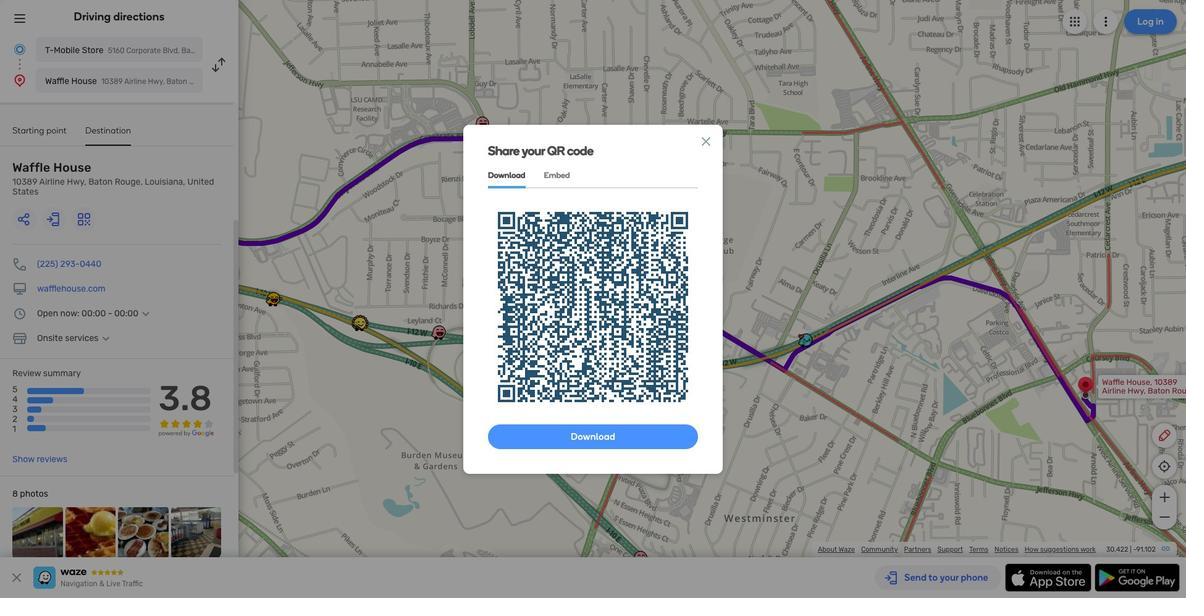 Task type: vqa. For each thing, say whether or not it's contained in the screenshot.
the Airline
yes



Task type: locate. For each thing, give the bounding box(es) containing it.
starting point button
[[12, 125, 67, 145]]

1 vertical spatial -
[[1134, 546, 1137, 554]]

baton inside t-mobile store, 5160 corporate blvd, baton rouge, united states
[[181, 236, 203, 245]]

hwy, inside "waffle house, 10389 airline hwy, baton ro"
[[1128, 386, 1147, 396]]

t-mobile store 5160 corporate blvd, baton rouge, united states
[[45, 45, 277, 56]]

chevron down image
[[139, 309, 153, 319], [99, 334, 113, 344]]

-
[[108, 308, 112, 319], [1134, 546, 1137, 554]]

5160 right store
[[108, 46, 125, 55]]

5160 right 'store,'
[[179, 227, 198, 237]]

0 horizontal spatial 5160
[[108, 46, 125, 55]]

computer image
[[12, 282, 27, 297]]

1 vertical spatial mobile
[[129, 227, 153, 237]]

work
[[1081, 546, 1097, 554]]

partners link
[[905, 546, 932, 554]]

hwy,
[[67, 177, 86, 187], [1128, 386, 1147, 396]]

0 horizontal spatial mobile
[[54, 45, 80, 56]]

0 vertical spatial united
[[230, 46, 253, 55]]

corporate inside t-mobile store 5160 corporate blvd, baton rouge, united states
[[126, 46, 161, 55]]

0 vertical spatial -
[[108, 308, 112, 319]]

2 horizontal spatial united
[[230, 46, 253, 55]]

chevron down image for open now: 00:00 - 00:00
[[139, 309, 153, 319]]

4
[[12, 395, 18, 405]]

waffle for waffle house 10389 airline hwy, baton rouge, louisiana, united states
[[12, 160, 50, 175]]

0 vertical spatial chevron down image
[[139, 309, 153, 319]]

1 vertical spatial t-
[[121, 227, 129, 237]]

1 vertical spatial 5160
[[179, 227, 198, 237]]

airline inside "waffle house, 10389 airline hwy, baton ro"
[[1103, 386, 1126, 396]]

2 horizontal spatial states
[[255, 46, 277, 55]]

0 horizontal spatial airline
[[39, 177, 65, 187]]

waffle down the starting point button
[[12, 160, 50, 175]]

chevron down image inside open now: 00:00 - 00:00 button
[[139, 309, 153, 319]]

waffle house, 10389 airline hwy, baton ro
[[1103, 378, 1187, 404]]

house for waffle house 10389 airline hwy, baton rouge, louisiana, united states
[[53, 160, 91, 175]]

reviews
[[37, 454, 67, 465]]

louisiana,
[[145, 177, 185, 187]]

1 horizontal spatial airline
[[1103, 386, 1126, 396]]

onsite services button
[[37, 333, 113, 344]]

rouge, inside t-mobile store, 5160 corporate blvd, baton rouge, united states
[[121, 245, 147, 254]]

2 vertical spatial united
[[149, 245, 174, 254]]

hwy, for house,
[[1128, 386, 1147, 396]]

2 vertical spatial states
[[176, 245, 200, 254]]

1 vertical spatial chevron down image
[[99, 334, 113, 344]]

chevron down image inside onsite services button
[[99, 334, 113, 344]]

mobile left 'store,'
[[129, 227, 153, 237]]

states inside t-mobile store, 5160 corporate blvd, baton rouge, united states
[[176, 245, 200, 254]]

baton inside "waffle house, 10389 airline hwy, baton ro"
[[1149, 386, 1171, 396]]

0 horizontal spatial hwy,
[[67, 177, 86, 187]]

1 vertical spatial united
[[187, 177, 214, 187]]

8 photos
[[12, 489, 48, 500]]

30.422 | -91.102
[[1107, 546, 1157, 554]]

united inside t-mobile store, 5160 corporate blvd, baton rouge, united states
[[149, 245, 174, 254]]

1 vertical spatial blvd,
[[161, 236, 179, 245]]

0 horizontal spatial t-
[[45, 45, 54, 56]]

0 horizontal spatial 00:00
[[82, 308, 106, 319]]

1 vertical spatial x image
[[9, 571, 24, 585]]

0 horizontal spatial 10389
[[12, 177, 37, 187]]

states for t-mobile store
[[255, 46, 277, 55]]

1 horizontal spatial 5160
[[179, 227, 198, 237]]

driving
[[74, 10, 111, 23]]

pencil image
[[1158, 428, 1173, 443]]

mobile
[[54, 45, 80, 56], [129, 227, 153, 237]]

rouge,
[[204, 46, 228, 55], [115, 177, 143, 187], [121, 245, 147, 254]]

your
[[522, 143, 545, 158]]

open
[[37, 308, 58, 319]]

states for waffle house
[[12, 187, 39, 197]]

1 vertical spatial corporate
[[121, 236, 159, 245]]

293-
[[60, 259, 80, 270]]

house down point
[[53, 160, 91, 175]]

t-
[[45, 45, 54, 56], [121, 227, 129, 237]]

1 horizontal spatial 10389
[[1155, 378, 1178, 387]]

how
[[1025, 546, 1039, 554]]

10389 down the starting point button
[[12, 177, 37, 187]]

0 horizontal spatial states
[[12, 187, 39, 197]]

1 vertical spatial rouge,
[[115, 177, 143, 187]]

10389 inside waffle house 10389 airline hwy, baton rouge, louisiana, united states
[[12, 177, 37, 187]]

- right the |
[[1134, 546, 1137, 554]]

support
[[938, 546, 964, 554]]

0 vertical spatial hwy,
[[67, 177, 86, 187]]

0 vertical spatial house
[[71, 76, 97, 87]]

wafflehouse.com
[[37, 284, 106, 294]]

airline
[[39, 177, 65, 187], [1103, 386, 1126, 396]]

1 horizontal spatial chevron down image
[[139, 309, 153, 319]]

states inside t-mobile store 5160 corporate blvd, baton rouge, united states
[[255, 46, 277, 55]]

blvd, inside t-mobile store, 5160 corporate blvd, baton rouge, united states
[[161, 236, 179, 245]]

waffle right location image
[[45, 76, 69, 87]]

corporate for store
[[126, 46, 161, 55]]

states
[[255, 46, 277, 55], [12, 187, 39, 197], [176, 245, 200, 254]]

united inside t-mobile store 5160 corporate blvd, baton rouge, united states
[[230, 46, 253, 55]]

t- right current location "image"
[[45, 45, 54, 56]]

2 vertical spatial rouge,
[[121, 245, 147, 254]]

photos
[[20, 489, 48, 500]]

00:00
[[82, 308, 106, 319], [114, 308, 139, 319]]

1 horizontal spatial 00:00
[[114, 308, 139, 319]]

corporate inside t-mobile store, 5160 corporate blvd, baton rouge, united states
[[121, 236, 159, 245]]

2 vertical spatial waffle
[[1103, 378, 1125, 387]]

waffle inside waffle house button
[[45, 76, 69, 87]]

0 vertical spatial waffle
[[45, 76, 69, 87]]

0 vertical spatial t-
[[45, 45, 54, 56]]

1 vertical spatial airline
[[1103, 386, 1126, 396]]

t- inside t-mobile store, 5160 corporate blvd, baton rouge, united states
[[121, 227, 129, 237]]

call image
[[12, 257, 27, 272]]

t-mobile store, 5160 corporate blvd, baton rouge, united states
[[121, 227, 203, 254]]

0 vertical spatial states
[[255, 46, 277, 55]]

1 horizontal spatial united
[[187, 177, 214, 187]]

3
[[12, 404, 18, 415]]

blvd, down louisiana,
[[161, 236, 179, 245]]

united for waffle house
[[187, 177, 214, 187]]

waffle inside "waffle house, 10389 airline hwy, baton ro"
[[1103, 378, 1125, 387]]

0 horizontal spatial chevron down image
[[99, 334, 113, 344]]

download
[[488, 170, 526, 180]]

notices link
[[995, 546, 1019, 554]]

baton
[[182, 46, 202, 55], [89, 177, 113, 187], [181, 236, 203, 245], [1149, 386, 1171, 396]]

waffle inside waffle house 10389 airline hwy, baton rouge, louisiana, united states
[[12, 160, 50, 175]]

image 1 of waffle house, baton rouge image
[[12, 508, 63, 558]]

store
[[82, 45, 104, 56]]

5 4 3 2 1
[[12, 385, 18, 435]]

x image
[[699, 134, 714, 149], [9, 571, 24, 585]]

1 vertical spatial states
[[12, 187, 39, 197]]

mobile for store,
[[129, 227, 153, 237]]

share
[[488, 143, 520, 158]]

0 vertical spatial x image
[[699, 134, 714, 149]]

united inside waffle house 10389 airline hwy, baton rouge, louisiana, united states
[[187, 177, 214, 187]]

airline left house,
[[1103, 386, 1126, 396]]

0 vertical spatial 5160
[[108, 46, 125, 55]]

show reviews
[[12, 454, 67, 465]]

house inside waffle house 10389 airline hwy, baton rouge, louisiana, united states
[[53, 160, 91, 175]]

house for waffle house
[[71, 76, 97, 87]]

house
[[71, 76, 97, 87], [53, 160, 91, 175]]

point
[[46, 125, 67, 136]]

- right now:
[[108, 308, 112, 319]]

1 vertical spatial house
[[53, 160, 91, 175]]

united for t-mobile store
[[230, 46, 253, 55]]

1 horizontal spatial states
[[176, 245, 200, 254]]

live
[[106, 580, 120, 589]]

1 horizontal spatial t-
[[121, 227, 129, 237]]

baton inside waffle house 10389 airline hwy, baton rouge, louisiana, united states
[[89, 177, 113, 187]]

5160 for store
[[108, 46, 125, 55]]

download link
[[488, 163, 526, 188]]

waffle left house,
[[1103, 378, 1125, 387]]

t- for store
[[45, 45, 54, 56]]

1 vertical spatial 10389
[[1155, 378, 1178, 387]]

blvd, inside t-mobile store 5160 corporate blvd, baton rouge, united states
[[163, 46, 180, 55]]

1 horizontal spatial mobile
[[129, 227, 153, 237]]

corporate
[[126, 46, 161, 55], [121, 236, 159, 245]]

navigation
[[61, 580, 98, 589]]

clock image
[[12, 307, 27, 321]]

code
[[568, 143, 594, 158]]

0 vertical spatial airline
[[39, 177, 65, 187]]

current location image
[[12, 42, 27, 57]]

united
[[230, 46, 253, 55], [187, 177, 214, 187], [149, 245, 174, 254]]

0 vertical spatial 10389
[[12, 177, 37, 187]]

waffle
[[45, 76, 69, 87], [12, 160, 50, 175], [1103, 378, 1125, 387]]

5160
[[108, 46, 125, 55], [179, 227, 198, 237]]

5160 for store,
[[179, 227, 198, 237]]

8
[[12, 489, 18, 500]]

blvd,
[[163, 46, 180, 55], [161, 236, 179, 245]]

link image
[[1162, 544, 1171, 554]]

open now: 00:00 - 00:00 button
[[37, 308, 153, 319]]

hwy, inside waffle house 10389 airline hwy, baton rouge, louisiana, united states
[[67, 177, 86, 187]]

rouge, inside t-mobile store 5160 corporate blvd, baton rouge, united states
[[204, 46, 228, 55]]

driving directions
[[74, 10, 165, 23]]

1 vertical spatial waffle
[[12, 160, 50, 175]]

5160 inside t-mobile store 5160 corporate blvd, baton rouge, united states
[[108, 46, 125, 55]]

|
[[1131, 546, 1132, 554]]

1 vertical spatial hwy,
[[1128, 386, 1147, 396]]

house down store
[[71, 76, 97, 87]]

airline inside waffle house 10389 airline hwy, baton rouge, louisiana, united states
[[39, 177, 65, 187]]

airline down the starting point button
[[39, 177, 65, 187]]

t- left 'store,'
[[121, 227, 129, 237]]

house,
[[1127, 378, 1153, 387]]

91.102
[[1137, 546, 1157, 554]]

states inside waffle house 10389 airline hwy, baton rouge, louisiana, united states
[[12, 187, 39, 197]]

0 horizontal spatial united
[[149, 245, 174, 254]]

mobile inside t-mobile store, 5160 corporate blvd, baton rouge, united states
[[129, 227, 153, 237]]

10389 right house,
[[1155, 378, 1178, 387]]

5160 inside t-mobile store, 5160 corporate blvd, baton rouge, united states
[[179, 227, 198, 237]]

community link
[[862, 546, 898, 554]]

0 vertical spatial corporate
[[126, 46, 161, 55]]

starting
[[12, 125, 44, 136]]

mobile left store
[[54, 45, 80, 56]]

rouge, inside waffle house 10389 airline hwy, baton rouge, louisiana, united states
[[115, 177, 143, 187]]

10389 for house,
[[1155, 378, 1178, 387]]

0 vertical spatial blvd,
[[163, 46, 180, 55]]

1 horizontal spatial hwy,
[[1128, 386, 1147, 396]]

qr
[[548, 143, 565, 158]]

house inside button
[[71, 76, 97, 87]]

zoom out image
[[1158, 510, 1173, 525]]

10389 inside "waffle house, 10389 airline hwy, baton ro"
[[1155, 378, 1178, 387]]

store,
[[155, 227, 178, 237]]

blvd, down directions
[[163, 46, 180, 55]]

0 vertical spatial mobile
[[54, 45, 80, 56]]

0 vertical spatial rouge,
[[204, 46, 228, 55]]

2
[[12, 414, 17, 425]]

1
[[12, 424, 16, 435]]



Task type: describe. For each thing, give the bounding box(es) containing it.
blvd, for store,
[[161, 236, 179, 245]]

summary
[[43, 368, 81, 379]]

30.422
[[1107, 546, 1129, 554]]

3.8
[[159, 378, 212, 419]]

airline for house
[[39, 177, 65, 187]]

image 3 of waffle house, baton rouge image
[[118, 508, 168, 558]]

image 4 of waffle house, baton rouge image
[[171, 508, 221, 558]]

(225) 293-0440
[[37, 259, 101, 270]]

baton inside t-mobile store 5160 corporate blvd, baton rouge, united states
[[182, 46, 202, 55]]

review
[[12, 368, 41, 379]]

5
[[12, 385, 18, 395]]

0440
[[80, 259, 101, 270]]

services
[[65, 333, 99, 344]]

onsite
[[37, 333, 63, 344]]

t- for store,
[[121, 227, 129, 237]]

waffle house button
[[36, 68, 203, 93]]

corporate for store,
[[121, 236, 159, 245]]

suggestions
[[1041, 546, 1080, 554]]

review summary
[[12, 368, 81, 379]]

waffle house
[[45, 76, 97, 87]]

navigation & live traffic
[[61, 580, 143, 589]]

1 horizontal spatial -
[[1134, 546, 1137, 554]]

mobile for store
[[54, 45, 80, 56]]

waze
[[839, 546, 856, 554]]

partners
[[905, 546, 932, 554]]

1 horizontal spatial x image
[[699, 134, 714, 149]]

terms
[[970, 546, 989, 554]]

traffic
[[122, 580, 143, 589]]

waffle for waffle house
[[45, 76, 69, 87]]

store image
[[12, 331, 27, 346]]

share your qr code
[[488, 143, 594, 158]]

1 00:00 from the left
[[82, 308, 106, 319]]

about
[[818, 546, 838, 554]]

rouge, for store
[[204, 46, 228, 55]]

chevron down image for onsite services
[[99, 334, 113, 344]]

about waze link
[[818, 546, 856, 554]]

notices
[[995, 546, 1019, 554]]

show
[[12, 454, 35, 465]]

location image
[[12, 73, 27, 88]]

blvd, for store
[[163, 46, 180, 55]]

waffle for waffle house, 10389 airline hwy, baton ro
[[1103, 378, 1125, 387]]

onsite services
[[37, 333, 99, 344]]

0 horizontal spatial -
[[108, 308, 112, 319]]

embed link
[[544, 163, 570, 188]]

how suggestions work link
[[1025, 546, 1097, 554]]

rouge, for store,
[[121, 245, 147, 254]]

zoom in image
[[1158, 490, 1173, 505]]

destination button
[[85, 125, 131, 146]]

wafflehouse.com link
[[37, 284, 106, 294]]

about waze community partners support terms notices how suggestions work
[[818, 546, 1097, 554]]

support link
[[938, 546, 964, 554]]

starting point
[[12, 125, 67, 136]]

terms link
[[970, 546, 989, 554]]

community
[[862, 546, 898, 554]]

0 horizontal spatial x image
[[9, 571, 24, 585]]

destination
[[85, 125, 131, 136]]

airline for house,
[[1103, 386, 1126, 396]]

now:
[[60, 308, 80, 319]]

directions
[[113, 10, 165, 23]]

(225) 293-0440 link
[[37, 259, 101, 270]]

hwy, for house
[[67, 177, 86, 187]]

image 2 of waffle house, baton rouge image
[[65, 508, 116, 558]]

&
[[99, 580, 105, 589]]

embed
[[544, 170, 570, 180]]

2 00:00 from the left
[[114, 308, 139, 319]]

waffle house 10389 airline hwy, baton rouge, louisiana, united states
[[12, 160, 214, 197]]

open now: 00:00 - 00:00
[[37, 308, 139, 319]]

(225)
[[37, 259, 58, 270]]

10389 for house
[[12, 177, 37, 187]]



